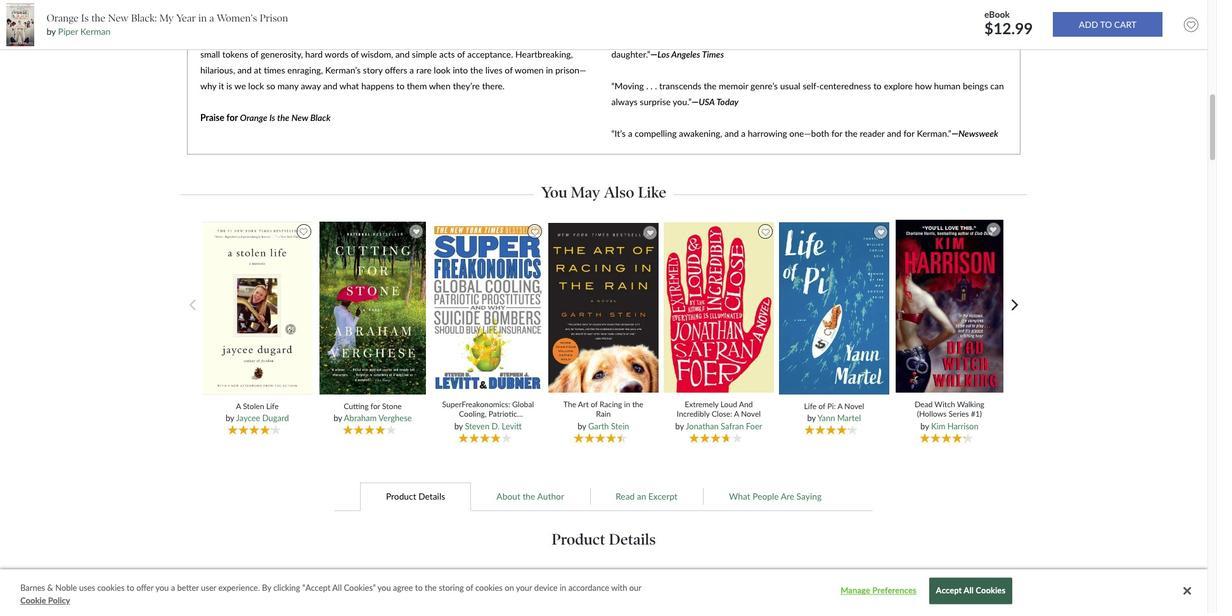 Task type: vqa. For each thing, say whether or not it's contained in the screenshot.
Product
yes



Task type: describe. For each thing, give the bounding box(es) containing it.
book
[[633, 33, 653, 43]]

a stolen life link
[[210, 402, 304, 411]]

of inside 'life of pi: a novel by yann martel'
[[819, 402, 826, 411]]

jaycee
[[236, 413, 260, 424]]

details inside tab list
[[419, 491, 445, 502]]

— for usa
[[692, 96, 699, 107]]

awakening,
[[679, 128, 722, 139]]

surprise
[[640, 96, 671, 107]]

— for los
[[650, 49, 658, 59]]

cutting for stone image
[[319, 221, 427, 396]]

harrison
[[948, 421, 979, 432]]

extremely loud and incredibly close: a novel image
[[662, 222, 776, 394]]

2 you from the left
[[378, 583, 391, 593]]

by inside cutting for stone by abraham verghese
[[334, 413, 342, 424]]

kerman."
[[917, 128, 952, 139]]

you."
[[673, 96, 692, 107]]

a left harrowing
[[741, 128, 746, 139]]

dead witch walking (hollows series #1) element
[[894, 220, 1010, 446]]

also
[[604, 183, 634, 202]]

how
[[915, 80, 932, 91]]

$12.99
[[985, 19, 1033, 37]]

superfreakonomics: global cooling, patriotic prostitutes, and why suicide bombers should buy life insurance image
[[431, 222, 545, 394]]

product details inside tab list
[[386, 491, 445, 502]]

uses
[[79, 583, 95, 593]]

one—both
[[790, 128, 829, 139]]

praise for orange is the new black
[[200, 112, 331, 123]]

the inside tab list
[[523, 491, 535, 502]]

privacy alert dialog
[[0, 570, 1208, 614]]

novel inside 'life of pi: a novel by yann martel'
[[845, 402, 864, 411]]

a inside a stolen life by jaycee dugard
[[236, 402, 241, 411]]

product details inside tab panel
[[552, 531, 656, 549]]

year
[[176, 12, 196, 24]]

agree
[[393, 583, 413, 593]]

an
[[637, 491, 646, 502]]

the inside "moving . . . transcends the memoir genre's usual self-centeredness to explore how human beings can always surprise you."
[[704, 80, 717, 91]]

"accept
[[302, 583, 331, 593]]

random
[[585, 591, 617, 602]]

by steven d. levitt
[[454, 421, 522, 432]]

author
[[537, 491, 564, 502]]

by inside dead witch walking (hollows series #1) by kim harrison
[[921, 421, 929, 432]]

of inside "barnes & noble uses cookies to offer you a better user experience. by clicking "accept all cookies" you agree to the storing of cookies on your device in accordance with our cookie policy"
[[466, 583, 473, 593]]

with
[[611, 583, 627, 593]]

dead witch walking (hollows series #1) link
[[903, 400, 997, 419]]

2 horizontal spatial —
[[952, 128, 959, 139]]

1 cookies from the left
[[97, 583, 125, 593]]

transcends
[[659, 80, 702, 91]]

extremely loud and incredibly close: a novel by jonathan safran foer
[[675, 400, 762, 432]]

walking
[[957, 400, 985, 410]]

publisher:
[[496, 591, 534, 602]]

9780385530262
[[585, 568, 651, 579]]

of inside the art of racing in the rain by garth stein
[[591, 400, 598, 410]]

device
[[534, 583, 558, 593]]

series
[[949, 410, 969, 419]]

los
[[658, 49, 670, 59]]

"it's
[[611, 128, 626, 139]]

harrowing
[[748, 128, 787, 139]]

manage preferences
[[841, 586, 917, 596]]

our
[[629, 583, 641, 593]]

13:
[[519, 568, 531, 579]]

policy
[[48, 596, 70, 606]]

1 or from the left
[[882, 33, 892, 43]]

dead
[[915, 400, 933, 410]]

a stolen life image
[[201, 221, 314, 396]]

orange is the new black: my year in a women's prison by piper kerman
[[47, 12, 288, 37]]

best
[[914, 33, 931, 43]]

black:
[[131, 12, 157, 24]]

1 vertical spatial orange
[[240, 112, 267, 123]]

extremely
[[685, 400, 719, 410]]

friend.
[[933, 33, 958, 43]]

3 . from the left
[[655, 80, 657, 91]]

dugard
[[262, 413, 289, 424]]

orange is the new black: my year in a women's prison image
[[6, 3, 34, 46]]

ebook
[[985, 9, 1010, 19]]

to inside "moving . . . transcends the memoir genre's usual self-centeredness to explore how human beings can always surprise you."
[[874, 80, 882, 91]]

product details link
[[360, 482, 471, 512]]

— los angeles times
[[650, 49, 724, 59]]

centeredness
[[820, 80, 871, 91]]

dead witch walking (hollows series #1) by kim harrison
[[915, 400, 985, 432]]

and
[[739, 400, 753, 410]]

a inside 'life of pi: a novel by yann martel'
[[838, 402, 843, 411]]

group
[[688, 591, 712, 602]]

a stolen life element
[[201, 221, 318, 445]]

2 horizontal spatial your
[[972, 33, 990, 43]]

cookies
[[976, 586, 1006, 596]]

abraham verghese link
[[344, 413, 412, 424]]

to right agree
[[415, 583, 423, 593]]

down
[[732, 33, 754, 43]]

1 . from the left
[[646, 80, 648, 91]]

details inside tab panel
[[609, 531, 656, 549]]

stone
[[382, 402, 402, 411]]

life of pi: a novel by yann martel
[[804, 402, 864, 424]]

"moving . . . transcends the memoir genre's usual self-centeredness to explore how human beings can always surprise you."
[[611, 80, 1004, 107]]

by
[[262, 583, 271, 593]]

self-
[[803, 80, 820, 91]]

random house publishing group
[[585, 591, 712, 602]]

is
[[655, 33, 661, 43]]

for right one—both
[[832, 128, 843, 139]]

barnes & noble uses cookies to offer you a better user experience. by clicking "accept all cookies" you agree to the storing of cookies on your device in accordance with our cookie policy
[[20, 583, 641, 606]]

like
[[638, 183, 667, 202]]

daughter."
[[611, 49, 650, 59]]

for right praise
[[227, 112, 238, 123]]

garth
[[588, 421, 609, 432]]

a stolen life by jaycee dugard
[[226, 402, 289, 424]]

in inside "barnes & noble uses cookies to offer you a better user experience. by clicking "accept all cookies" you agree to the storing of cookies on your device in accordance with our cookie policy"
[[560, 583, 566, 593]]

by inside extremely loud and incredibly close: a novel by jonathan safran foer
[[675, 421, 684, 432]]

martel
[[837, 413, 861, 424]]

life inside a stolen life by jaycee dugard
[[266, 402, 279, 411]]

experience.
[[218, 583, 260, 593]]

novel inside extremely loud and incredibly close: a novel by jonathan safran foer
[[741, 410, 761, 419]]

2 cookies from the left
[[475, 583, 503, 593]]

are
[[781, 491, 794, 502]]

you may also like section
[[181, 180, 1027, 202]]

incredibly
[[677, 410, 710, 419]]

dead witch walking (hollows series #1) image
[[895, 220, 1004, 394]]

accept all cookies
[[936, 586, 1006, 596]]



Task type: locate. For each thing, give the bounding box(es) containing it.
the inside "barnes & noble uses cookies to offer you a better user experience. by clicking "accept all cookies" you agree to the storing of cookies on your device in accordance with our cookie policy"
[[425, 583, 437, 593]]

or right friend.
[[960, 33, 970, 43]]

kim
[[931, 421, 946, 432]]

black
[[310, 112, 331, 123]]

orange up piper
[[47, 12, 78, 24]]

by left garth
[[578, 421, 586, 432]]

what people are saying link
[[703, 482, 847, 512]]

1 horizontal spatial in
[[560, 583, 566, 593]]

to left explore
[[874, 80, 882, 91]]

0 vertical spatial product
[[386, 491, 416, 502]]

can
[[990, 80, 1004, 91]]

"this
[[611, 33, 631, 43]]

0 horizontal spatial product details
[[386, 491, 445, 502]]

for left the kerman."
[[904, 128, 915, 139]]

your left best
[[894, 33, 912, 43]]

read an excerpt link
[[590, 482, 703, 512]]

in
[[198, 12, 207, 24], [624, 400, 630, 410], [560, 583, 566, 593]]

by inside superfreakonomics: global cooling, patriotic prostitutes, and why suicide bombers should buy life insurance element
[[454, 421, 463, 432]]

2 vertical spatial —
[[952, 128, 959, 139]]

to inside the "this book is impossible to put down because [kerman] could be you. or your best friend. or your daughter."
[[706, 33, 715, 43]]

is inside "orange is the new black: my year in a women's prison by piper kerman"
[[81, 12, 89, 24]]

cutting
[[344, 402, 369, 411]]

0 vertical spatial —
[[650, 49, 658, 59]]

0 vertical spatial orange
[[47, 12, 78, 24]]

cookie policy link
[[20, 595, 70, 607]]

by left kim
[[921, 421, 929, 432]]

praise
[[200, 112, 224, 123]]

the up usa
[[704, 80, 717, 91]]

2 horizontal spatial a
[[838, 402, 843, 411]]

times
[[702, 49, 724, 59]]

noble
[[55, 583, 77, 593]]

better
[[177, 583, 199, 593]]

the inside the art of racing in the rain by garth stein
[[632, 400, 643, 410]]

0 horizontal spatial life
[[266, 402, 279, 411]]

1 horizontal spatial orange
[[240, 112, 267, 123]]

be
[[852, 33, 861, 43]]

0 horizontal spatial —
[[650, 49, 658, 59]]

pi:
[[827, 402, 836, 411]]

extremely loud and incredibly close: a novel element
[[662, 222, 779, 446]]

life left pi:
[[804, 402, 817, 411]]

you right offer
[[155, 583, 169, 593]]

novel up martel
[[845, 402, 864, 411]]

clicking
[[273, 583, 300, 593]]

orange
[[47, 12, 78, 24], [240, 112, 267, 123]]

2 . from the left
[[651, 80, 653, 91]]

1 horizontal spatial all
[[964, 586, 974, 596]]

levitt
[[502, 421, 522, 432]]

genre's
[[751, 80, 778, 91]]

2 horizontal spatial .
[[655, 80, 657, 91]]

safran
[[721, 421, 744, 432]]

is
[[81, 12, 89, 24], [269, 112, 275, 123]]

your
[[894, 33, 912, 43], [972, 33, 990, 43], [516, 583, 532, 593]]

product inside tab panel
[[552, 531, 605, 549]]

by left abraham
[[334, 413, 342, 424]]

d.
[[492, 421, 500, 432]]

close:
[[712, 410, 732, 419]]

cookies left on
[[475, 583, 503, 593]]

cookies right uses
[[97, 583, 125, 593]]

by inside a stolen life by jaycee dugard
[[226, 413, 234, 424]]

you may also like
[[541, 183, 667, 202]]

yann martel link
[[818, 413, 861, 424]]

your right on
[[516, 583, 532, 593]]

1 horizontal spatial your
[[894, 33, 912, 43]]

tab list
[[177, 482, 1031, 512]]

in right racing
[[624, 400, 630, 410]]

and right 'awakening,' on the right of the page
[[725, 128, 739, 139]]

a left women's
[[209, 12, 214, 24]]

the inside "orange is the new black: my year in a women's prison by piper kerman"
[[91, 12, 105, 24]]

1 vertical spatial is
[[269, 112, 275, 123]]

1 horizontal spatial new
[[291, 112, 308, 123]]

of right storing
[[466, 583, 473, 593]]

you
[[155, 583, 169, 593], [378, 583, 391, 593]]

0 vertical spatial new
[[108, 12, 129, 24]]

"moving
[[611, 80, 644, 91]]

read an excerpt
[[616, 491, 678, 502]]

0 horizontal spatial cookies
[[97, 583, 125, 593]]

superfreakonomics: global cooling, patriotic prostitutes, and why suicide bombers should buy life insurance element
[[431, 222, 548, 446]]

novel
[[845, 402, 864, 411], [741, 410, 761, 419]]

women's
[[217, 12, 257, 24]]

product details tab panel
[[382, 512, 825, 614]]

1 horizontal spatial life
[[804, 402, 817, 411]]

always
[[611, 96, 638, 107]]

0 horizontal spatial of
[[466, 583, 473, 593]]

— down transcends at the top of the page
[[692, 96, 699, 107]]

a inside extremely loud and incredibly close: a novel by jonathan safran foer
[[734, 410, 739, 419]]

1 vertical spatial new
[[291, 112, 308, 123]]

1 horizontal spatial is
[[269, 112, 275, 123]]

a left better
[[171, 583, 175, 593]]

life inside 'life of pi: a novel by yann martel'
[[804, 402, 817, 411]]

all
[[332, 583, 342, 593], [964, 586, 974, 596]]

0 horizontal spatial or
[[882, 33, 892, 43]]

0 vertical spatial product details
[[386, 491, 445, 502]]

may
[[571, 183, 600, 202]]

all inside button
[[964, 586, 974, 596]]

by left steven
[[454, 421, 463, 432]]

2 and from the left
[[887, 128, 901, 139]]

— down is at the right
[[650, 49, 658, 59]]

what
[[729, 491, 750, 502]]

abraham
[[344, 413, 377, 424]]

barnes
[[20, 583, 45, 593]]

verghese
[[378, 413, 412, 424]]

explore
[[884, 80, 913, 91]]

the left the black
[[277, 112, 289, 123]]

1 life from the left
[[266, 402, 279, 411]]

jonathan safran foer link
[[686, 421, 762, 432]]

2 horizontal spatial of
[[819, 402, 826, 411]]

1 horizontal spatial details
[[609, 531, 656, 549]]

accept all cookies button
[[929, 579, 1013, 605]]

.
[[646, 80, 648, 91], [651, 80, 653, 91], [655, 80, 657, 91]]

0 horizontal spatial your
[[516, 583, 532, 593]]

for inside cutting for stone by abraham verghese
[[371, 402, 380, 411]]

0 horizontal spatial in
[[198, 12, 207, 24]]

0 horizontal spatial a
[[236, 402, 241, 411]]

0 horizontal spatial product
[[386, 491, 416, 502]]

on
[[505, 583, 514, 593]]

new inside "orange is the new black: my year in a women's prison by piper kerman"
[[108, 12, 129, 24]]

to left the put
[[706, 33, 715, 43]]

you left agree
[[378, 583, 391, 593]]

#1)
[[971, 410, 982, 419]]

life up dugard
[[266, 402, 279, 411]]

0 horizontal spatial you
[[155, 583, 169, 593]]

impossible
[[663, 33, 704, 43]]

2 or from the left
[[960, 33, 970, 43]]

1 vertical spatial details
[[609, 531, 656, 549]]

1 vertical spatial product
[[552, 531, 605, 549]]

ebook $12.99
[[985, 9, 1037, 37]]

orange inside "orange is the new black: my year in a women's prison by piper kerman"
[[47, 12, 78, 24]]

the left storing
[[425, 583, 437, 593]]

of left pi:
[[819, 402, 826, 411]]

the art of racing in the rain image
[[546, 223, 661, 394]]

the up kerman
[[91, 12, 105, 24]]

1 you from the left
[[155, 583, 169, 593]]

and right reader
[[887, 128, 901, 139]]

1 vertical spatial product details
[[552, 531, 656, 549]]

all right "accept
[[332, 583, 342, 593]]

rain
[[596, 410, 611, 419]]

0 horizontal spatial novel
[[741, 410, 761, 419]]

life of pi: a novel link
[[787, 402, 881, 411]]

accordance
[[568, 583, 609, 593]]

the
[[564, 400, 576, 410]]

by down incredibly
[[675, 421, 684, 432]]

1 horizontal spatial .
[[651, 80, 653, 91]]

racing
[[600, 400, 622, 410]]

0 horizontal spatial details
[[419, 491, 445, 502]]

2 horizontal spatial in
[[624, 400, 630, 410]]

storing
[[439, 583, 464, 593]]

is up piper kerman link at the left top of the page
[[81, 12, 89, 24]]

by left piper
[[47, 26, 56, 37]]

by
[[47, 26, 56, 37], [226, 413, 234, 424], [334, 413, 342, 424], [807, 413, 816, 424], [454, 421, 463, 432], [578, 421, 586, 432], [675, 421, 684, 432], [921, 421, 929, 432]]

2 life from the left
[[804, 402, 817, 411]]

0 vertical spatial in
[[198, 12, 207, 24]]

1 horizontal spatial of
[[591, 400, 598, 410]]

a
[[236, 402, 241, 411], [838, 402, 843, 411], [734, 410, 739, 419]]

0 horizontal spatial is
[[81, 12, 89, 24]]

1 vertical spatial in
[[624, 400, 630, 410]]

a
[[209, 12, 214, 24], [628, 128, 633, 139], [741, 128, 746, 139], [171, 583, 175, 593]]

1 horizontal spatial product details
[[552, 531, 656, 549]]

cookie
[[20, 596, 46, 606]]

manage
[[841, 586, 870, 596]]

0 vertical spatial details
[[419, 491, 445, 502]]

in right year
[[198, 12, 207, 24]]

witch
[[935, 400, 955, 410]]

the right about on the bottom of page
[[523, 491, 535, 502]]

a right "it's
[[628, 128, 633, 139]]

0 horizontal spatial all
[[332, 583, 342, 593]]

&
[[47, 583, 53, 593]]

publishing
[[646, 591, 686, 602]]

usual
[[780, 80, 801, 91]]

a left stolen
[[236, 402, 241, 411]]

yann
[[818, 413, 835, 424]]

because
[[756, 33, 788, 43]]

new left the black
[[291, 112, 308, 123]]

the art of racing in the rain element
[[546, 223, 664, 446]]

1 horizontal spatial product
[[552, 531, 605, 549]]

by inside "orange is the new black: my year in a women's prison by piper kerman"
[[47, 26, 56, 37]]

[kerman]
[[790, 33, 826, 43]]

all right 'accept'
[[964, 586, 974, 596]]

product inside tab list
[[386, 491, 416, 502]]

life of pi: a novel image
[[777, 222, 891, 396]]

the left reader
[[845, 128, 858, 139]]

in inside "orange is the new black: my year in a women's prison by piper kerman"
[[198, 12, 207, 24]]

a right pi:
[[838, 402, 843, 411]]

by inside the art of racing in the rain by garth stein
[[578, 421, 586, 432]]

0 horizontal spatial orange
[[47, 12, 78, 24]]

— down the human
[[952, 128, 959, 139]]

a down the loud
[[734, 410, 739, 419]]

life of pi: a novel element
[[777, 222, 894, 445]]

"it's a compelling awakening, and a harrowing one—both for the reader and for kerman." — newsweek
[[611, 128, 998, 139]]

1 horizontal spatial you
[[378, 583, 391, 593]]

add to wishlist image
[[1181, 14, 1202, 35]]

orange right praise
[[240, 112, 267, 123]]

by left yann
[[807, 413, 816, 424]]

extremely loud and incredibly close: a novel link
[[672, 400, 766, 419]]

cutting for stone link
[[326, 402, 420, 411]]

None submit
[[1053, 12, 1162, 37]]

random house publishing group link
[[585, 591, 712, 602]]

a inside "orange is the new black: my year in a women's prison by piper kerman"
[[209, 12, 214, 24]]

0 horizontal spatial and
[[725, 128, 739, 139]]

by left the jaycee
[[226, 413, 234, 424]]

in inside the art of racing in the rain by garth stein
[[624, 400, 630, 410]]

to left offer
[[127, 583, 134, 593]]

cutting for stone by abraham verghese
[[334, 402, 412, 424]]

1 horizontal spatial —
[[692, 96, 699, 107]]

1 and from the left
[[725, 128, 739, 139]]

by inside 'life of pi: a novel by yann martel'
[[807, 413, 816, 424]]

manage preferences button
[[839, 579, 918, 604]]

kerman
[[80, 26, 111, 37]]

reader
[[860, 128, 885, 139]]

for up abraham verghese link
[[371, 402, 380, 411]]

new left black:
[[108, 12, 129, 24]]

0 vertical spatial is
[[81, 12, 89, 24]]

— usa today
[[692, 96, 739, 107]]

what people are saying
[[729, 491, 822, 502]]

tab list containing product details
[[177, 482, 1031, 512]]

is left the black
[[269, 112, 275, 123]]

user
[[201, 583, 216, 593]]

jonathan
[[686, 421, 719, 432]]

1 horizontal spatial novel
[[845, 402, 864, 411]]

in right device on the left bottom of the page
[[560, 583, 566, 593]]

today
[[717, 96, 739, 107]]

memoir
[[719, 80, 748, 91]]

compelling
[[635, 128, 677, 139]]

your down 'ebook'
[[972, 33, 990, 43]]

1 vertical spatial —
[[692, 96, 699, 107]]

0 horizontal spatial .
[[646, 80, 648, 91]]

product
[[386, 491, 416, 502], [552, 531, 605, 549]]

novel down and at the bottom right of the page
[[741, 410, 761, 419]]

0 horizontal spatial new
[[108, 12, 129, 24]]

1 horizontal spatial cookies
[[475, 583, 503, 593]]

of right art
[[591, 400, 598, 410]]

art
[[578, 400, 589, 410]]

loud
[[721, 400, 737, 410]]

1 horizontal spatial a
[[734, 410, 739, 419]]

you
[[541, 183, 567, 202]]

a inside "barnes & noble uses cookies to offer you a better user experience. by clicking "accept all cookies" you agree to the storing of cookies on your device in accordance with our cookie policy"
[[171, 583, 175, 593]]

1 horizontal spatial or
[[960, 33, 970, 43]]

prison
[[260, 12, 288, 24]]

or right you.
[[882, 33, 892, 43]]

2 vertical spatial in
[[560, 583, 566, 593]]

usa
[[699, 96, 715, 107]]

cutting for stone element
[[318, 221, 433, 445]]

all inside "barnes & noble uses cookies to offer you a better user experience. by clicking "accept all cookies" you agree to the storing of cookies on your device in accordance with our cookie policy"
[[332, 583, 342, 593]]

your inside "barnes & noble uses cookies to offer you a better user experience. by clicking "accept all cookies" you agree to the storing of cookies on your device in accordance with our cookie policy"
[[516, 583, 532, 593]]

the right racing
[[632, 400, 643, 410]]

1 horizontal spatial and
[[887, 128, 901, 139]]



